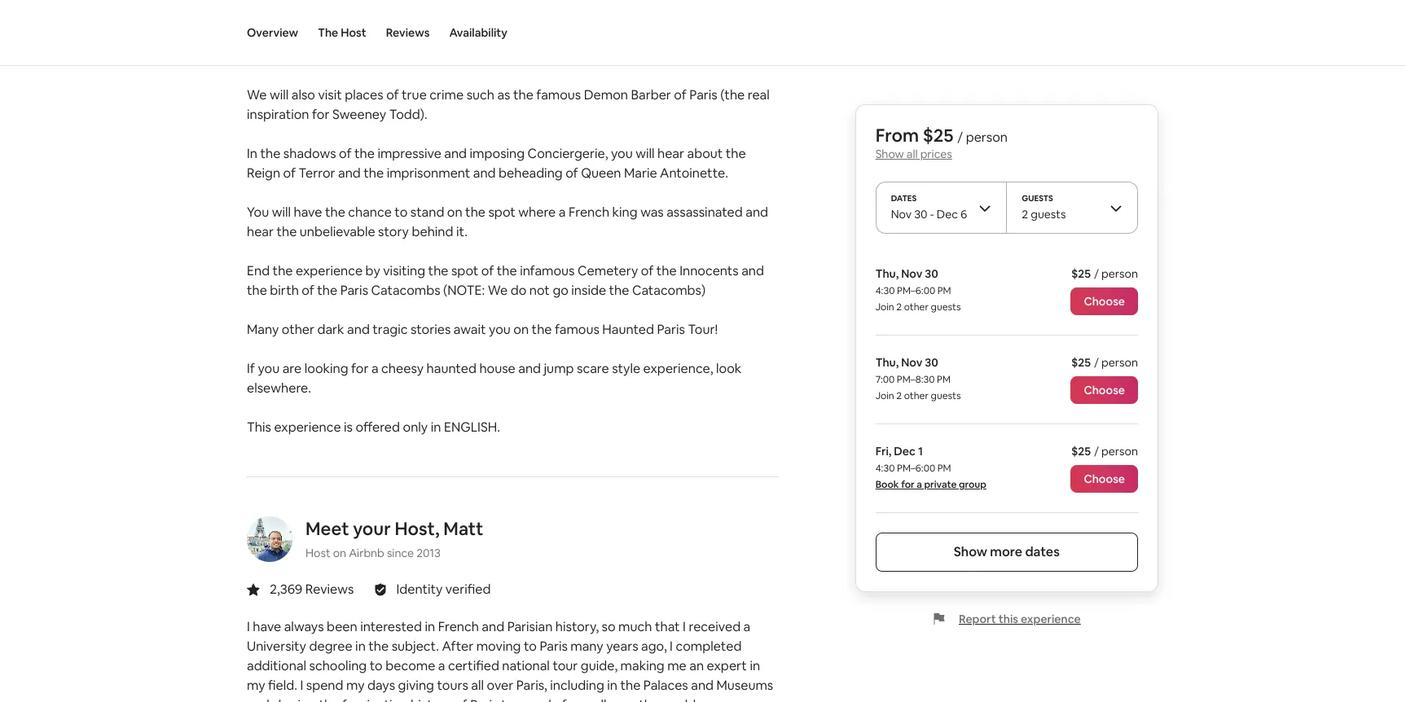 Task type: vqa. For each thing, say whether or not it's contained in the screenshot.
after
yes



Task type: describe. For each thing, give the bounding box(es) containing it.
national
[[502, 658, 550, 675]]

the down cemetery
[[609, 282, 629, 299]]

where
[[518, 204, 556, 221]]

person for thu, nov 30 4:30 pm–6:00 pm join 2 other guests
[[1102, 266, 1138, 281]]

moving
[[476, 638, 521, 655]]

the down palaces
[[639, 697, 659, 702]]

person for fri, dec 1 4:30 pm–6:00 pm book for a private group
[[1102, 444, 1138, 459]]

host inside button
[[341, 25, 366, 40]]

30 for dec
[[914, 207, 928, 222]]

guests 2 guests
[[1022, 193, 1066, 222]]

tragic
[[373, 321, 408, 338]]

to up the days
[[370, 658, 383, 675]]

$25 / person for thu, nov 30 7:00 pm–8:30 pm join 2 other guests
[[1072, 355, 1138, 370]]

thu, for thu, nov 30 7:00 pm–8:30 pm join 2 other guests
[[876, 355, 899, 370]]

airbnb
[[349, 546, 384, 561]]

choose link for thu, nov 30 7:00 pm–8:30 pm join 2 other guests
[[1071, 376, 1138, 404]]

on inside you will have the chance to stand on the spot where a french king was assassinated and hear the unbelievable story behind it.
[[447, 204, 463, 221]]

guests for thu, nov 30 7:00 pm–8:30 pm join 2 other guests
[[931, 389, 961, 403]]

for inside fri, dec 1 4:30 pm–6:00 pm book for a private group
[[901, 478, 915, 491]]

$25 inside from $25 / person show all prices
[[923, 124, 954, 147]]

have inside i  have always been interested in french and parisian history, so much that i received a university degree in the subject.  after moving to paris many years ago, i completed additional schooling to become a certified national tour guide, making me an expert in my field.  i spend my days giving tours all over paris, including in the palaces and museums and sharing the fascinating history of paris to people from all over the world.
[[253, 618, 281, 636]]

meet
[[306, 517, 349, 540]]

theater.
[[320, 47, 367, 64]]

hear inside you will have the chance to stand on the spot where a french king was assassinated and hear the unbelievable story behind it.
[[247, 223, 274, 240]]

choose link for thu, nov 30 4:30 pm–6:00 pm join 2 other guests
[[1071, 288, 1138, 315]]

after
[[442, 638, 474, 655]]

6
[[961, 207, 967, 222]]

the right 'about'
[[726, 145, 746, 162]]

schooling
[[309, 658, 367, 675]]

king
[[612, 204, 638, 221]]

famous inside hear the story of the bizarre ghost of a famous writer with a bizarre pet who haunts a spectacular theater.
[[481, 28, 526, 45]]

much
[[619, 618, 652, 636]]

$25 / person for thu, nov 30 4:30 pm–6:00 pm join 2 other guests
[[1072, 266, 1138, 281]]

visiting
[[383, 262, 425, 279]]

identity
[[396, 581, 443, 598]]

birth
[[270, 282, 299, 299]]

report this experience button
[[933, 612, 1081, 627]]

all inside from $25 / person show all prices
[[907, 147, 918, 161]]

famous inside we will also visit places of true crime such as the famous demon barber of paris (the real inspiration for sweeney todd).
[[536, 86, 581, 103]]

will for we will also visit places of true crime such as the famous demon barber of paris (the real inspiration for sweeney todd).
[[270, 86, 289, 103]]

also
[[292, 86, 315, 103]]

i right the that
[[683, 618, 686, 636]]

availability button
[[449, 0, 508, 65]]

giving
[[398, 677, 434, 694]]

pm for fri, dec 1 4:30 pm–6:00 pm book for a private group
[[938, 462, 951, 475]]

many
[[247, 321, 279, 338]]

nov for -
[[891, 207, 912, 222]]

dates
[[1025, 544, 1060, 561]]

of right 'barber'
[[674, 86, 687, 103]]

of up theater.
[[335, 28, 348, 45]]

you inside in the shadows of the impressive and imposing conciergerie, you will hear about the reign of terror and the imprisonment and beheading of queen marie antoinette.
[[611, 145, 633, 162]]

english.
[[444, 419, 500, 436]]

conciergerie,
[[528, 145, 608, 162]]

a right with
[[596, 28, 603, 45]]

degree
[[309, 638, 353, 655]]

the down spend
[[319, 697, 339, 702]]

i up university
[[247, 618, 250, 636]]

2 my from the left
[[346, 677, 365, 694]]

await
[[454, 321, 486, 338]]

in down guide,
[[607, 677, 618, 694]]

of right reign
[[283, 165, 296, 182]]

and down an
[[691, 677, 714, 694]]

you will have the chance to stand on the spot where a french king was assassinated and hear the unbelievable story behind it.
[[247, 204, 768, 240]]

innocents
[[680, 262, 739, 279]]

imposing
[[470, 145, 525, 162]]

guests for thu, nov 30 4:30 pm–6:00 pm join 2 other guests
[[931, 301, 961, 314]]

overview button
[[247, 0, 298, 65]]

looking
[[304, 360, 348, 377]]

and down field.
[[247, 697, 270, 702]]

1 my from the left
[[247, 677, 265, 694]]

$25 for thu, nov 30 7:00 pm–8:30 pm join 2 other guests
[[1072, 355, 1091, 370]]

end the experience by visiting the spot of the infamous cemetery of the innocents and the birth of the paris catacombs (note: we do not go inside the catacombs)
[[247, 262, 764, 299]]

in the shadows of the impressive and imposing conciergerie, you will hear about the reign of terror and the imprisonment and beheading of queen marie antoinette.
[[247, 145, 746, 182]]

the right in
[[260, 145, 281, 162]]

catacombs
[[371, 282, 441, 299]]

thu, nov 30 7:00 pm–8:30 pm join 2 other guests
[[876, 355, 961, 403]]

the up chance
[[364, 165, 384, 182]]

a right ghost
[[471, 28, 478, 45]]

only
[[403, 419, 428, 436]]

private
[[924, 478, 957, 491]]

as
[[497, 86, 511, 103]]

-
[[930, 207, 934, 222]]

the down end on the left top of page
[[247, 282, 267, 299]]

inspiration
[[247, 106, 309, 123]]

subject.
[[392, 638, 439, 655]]

with
[[567, 28, 593, 45]]

and down imposing
[[473, 165, 496, 182]]

do
[[511, 282, 527, 299]]

pm–6:00 for nov
[[897, 284, 936, 297]]

queen
[[581, 165, 621, 182]]

choose for thu, nov 30 7:00 pm–8:30 pm join 2 other guests
[[1084, 383, 1125, 398]]

world.
[[662, 697, 699, 702]]

will inside in the shadows of the impressive and imposing conciergerie, you will hear about the reign of terror and the imprisonment and beheading of queen marie antoinette.
[[636, 145, 655, 162]]

overview
[[247, 25, 298, 40]]

on inside meet your host, matt host on airbnb since 2013
[[333, 546, 346, 561]]

to left people
[[501, 697, 514, 702]]

2 for thu, nov 30 7:00 pm–8:30 pm join 2 other guests
[[897, 389, 902, 403]]

meet your host, matt host on airbnb since 2013
[[306, 517, 484, 561]]

1 bizarre from the left
[[374, 28, 415, 45]]

the down the making
[[620, 677, 641, 694]]

pm for thu, nov 30 7:00 pm–8:30 pm join 2 other guests
[[937, 373, 951, 386]]

nov for 4:30
[[901, 266, 923, 281]]

this
[[247, 419, 271, 436]]

marie
[[624, 165, 657, 182]]

report
[[959, 612, 996, 627]]

if you are looking for a cheesy haunted house and jump scare style experience, look elsewhere.
[[247, 360, 742, 397]]

style
[[612, 360, 641, 377]]

for inside 'if you are looking for a cheesy haunted house and jump scare style experience, look elsewhere.'
[[351, 360, 369, 377]]

/ inside from $25 / person show all prices
[[958, 129, 963, 146]]

tour
[[553, 658, 578, 675]]

palaces
[[644, 677, 688, 694]]

more
[[990, 544, 1023, 561]]

a right the haunts
[[746, 28, 753, 45]]

go
[[553, 282, 569, 299]]

scare
[[577, 360, 609, 377]]

spot inside end the experience by visiting the spot of the infamous cemetery of the innocents and the birth of the paris catacombs (note: we do not go inside the catacombs)
[[451, 262, 479, 279]]

end
[[247, 262, 270, 279]]

4:30 for thu,
[[876, 284, 895, 297]]

not
[[529, 282, 550, 299]]

of inside i  have always been interested in french and parisian history, so much that i received a university degree in the subject.  after moving to paris many years ago, i completed additional schooling to become a certified national tour guide, making me an expert in my field.  i spend my days giving tours all over paris, including in the palaces and museums and sharing the fascinating history of paris to people from all over the world.
[[455, 697, 467, 702]]

the host
[[318, 25, 366, 40]]

a up tours on the left of page
[[438, 658, 445, 675]]

reviews button
[[386, 0, 430, 65]]

many other dark and tragic stories await you on the famous haunted paris tour!
[[247, 321, 718, 338]]

making
[[621, 658, 665, 675]]

the up catacombs) at the top
[[657, 262, 677, 279]]

the inside we will also visit places of true crime such as the famous demon barber of paris (the real inspiration for sweeney todd).
[[513, 86, 534, 103]]

book
[[876, 478, 899, 491]]

2 bizarre from the left
[[606, 28, 647, 45]]

it.
[[456, 223, 468, 240]]

haunted
[[602, 321, 654, 338]]

jump
[[544, 360, 574, 377]]

terror
[[299, 165, 335, 182]]

a inside 'if you are looking for a cheesy haunted house and jump scare style experience, look elsewhere.'
[[371, 360, 379, 377]]

always
[[284, 618, 324, 636]]

in up "subject."
[[425, 618, 435, 636]]

the down not
[[532, 321, 552, 338]]

many
[[571, 638, 604, 655]]

of right birth
[[302, 282, 314, 299]]

to inside you will have the chance to stand on the spot where a french king was assassinated and hear the unbelievable story behind it.
[[395, 204, 408, 221]]

0 vertical spatial reviews
[[386, 25, 430, 40]]

dec inside fri, dec 1 4:30 pm–6:00 pm book for a private group
[[894, 444, 916, 459]]

the up do
[[497, 262, 517, 279]]

and up moving
[[482, 618, 505, 636]]

$25 / person for fri, dec 1 4:30 pm–6:00 pm book for a private group
[[1072, 444, 1138, 459]]

2013
[[417, 546, 441, 561]]

experience for report
[[1021, 612, 1081, 627]]

of right shadows
[[339, 145, 352, 162]]

30 for pm–6:00
[[925, 266, 939, 281]]

the up spectacular
[[279, 28, 299, 45]]

paris down the certified at the left bottom of the page
[[470, 697, 498, 702]]

other for thu, nov 30 7:00 pm–8:30 pm join 2 other guests
[[904, 389, 929, 403]]

this
[[999, 612, 1019, 627]]

history
[[411, 697, 452, 702]]

0 vertical spatial over
[[487, 677, 514, 694]]

show more dates link
[[876, 533, 1138, 572]]

are
[[282, 360, 302, 377]]

paris up tour
[[540, 638, 568, 655]]

in up museums
[[750, 658, 760, 675]]

of up the (note:
[[481, 262, 494, 279]]

so
[[602, 618, 616, 636]]

since
[[387, 546, 414, 561]]



Task type: locate. For each thing, give the bounding box(es) containing it.
2 horizontal spatial for
[[901, 478, 915, 491]]

0 horizontal spatial over
[[487, 677, 514, 694]]

1 thu, from the top
[[876, 266, 899, 281]]

you right await
[[489, 321, 511, 338]]

1 vertical spatial 4:30
[[876, 462, 895, 475]]

pm inside fri, dec 1 4:30 pm–6:00 pm book for a private group
[[938, 462, 951, 475]]

1 vertical spatial show
[[954, 544, 988, 561]]

and up imprisonment
[[444, 145, 467, 162]]

matt
[[444, 517, 484, 540]]

pm–6:00 inside thu, nov 30 4:30 pm–6:00 pm join 2 other guests
[[897, 284, 936, 297]]

to
[[395, 204, 408, 221], [524, 638, 537, 655], [370, 658, 383, 675], [501, 697, 514, 702]]

2 horizontal spatial you
[[611, 145, 633, 162]]

1 horizontal spatial all
[[594, 697, 607, 702]]

and inside 'if you are looking for a cheesy haunted house and jump scare style experience, look elsewhere.'
[[518, 360, 541, 377]]

me
[[668, 658, 687, 675]]

my left field.
[[247, 677, 265, 694]]

spot
[[488, 204, 516, 221], [451, 262, 479, 279]]

guide,
[[581, 658, 618, 675]]

the
[[279, 28, 299, 45], [351, 28, 371, 45], [513, 86, 534, 103], [260, 145, 281, 162], [354, 145, 375, 162], [726, 145, 746, 162], [364, 165, 384, 182], [325, 204, 345, 221], [465, 204, 486, 221], [277, 223, 297, 240], [273, 262, 293, 279], [428, 262, 449, 279], [497, 262, 517, 279], [657, 262, 677, 279], [247, 282, 267, 299], [317, 282, 337, 299], [609, 282, 629, 299], [532, 321, 552, 338], [369, 638, 389, 655], [620, 677, 641, 694], [319, 697, 339, 702], [639, 697, 659, 702]]

experience,
[[643, 360, 713, 377]]

1 horizontal spatial story
[[378, 223, 409, 240]]

show more dates
[[954, 544, 1060, 561]]

to down the parisian
[[524, 638, 537, 655]]

1 vertical spatial nov
[[901, 266, 923, 281]]

learn more about the host, matt. image
[[247, 517, 293, 562], [247, 517, 293, 562]]

1 choose link from the top
[[1071, 288, 1138, 315]]

1 horizontal spatial on
[[447, 204, 463, 221]]

story down chance
[[378, 223, 409, 240]]

beheading
[[499, 165, 563, 182]]

spectacular
[[247, 47, 317, 64]]

a inside you will have the chance to stand on the spot where a french king was assassinated and hear the unbelievable story behind it.
[[559, 204, 566, 221]]

nov up 'pm–8:30' in the bottom of the page
[[901, 355, 923, 370]]

my
[[247, 677, 265, 694], [346, 677, 365, 694]]

crime
[[430, 86, 464, 103]]

paris inside end the experience by visiting the spot of the infamous cemetery of the innocents and the birth of the paris catacombs (note: we do not go inside the catacombs)
[[340, 282, 368, 299]]

places
[[345, 86, 384, 103]]

paris left the (the
[[690, 86, 718, 103]]

2 pm–6:00 from the top
[[897, 462, 936, 475]]

interested
[[360, 618, 422, 636]]

hear inside in the shadows of the impressive and imposing conciergerie, you will hear about the reign of terror and the imprisonment and beheading of queen marie antoinette.
[[658, 145, 684, 162]]

guests inside thu, nov 30 7:00 pm–8:30 pm join 2 other guests
[[931, 389, 961, 403]]

guests inside guests 2 guests
[[1031, 207, 1066, 222]]

0 vertical spatial guests
[[1031, 207, 1066, 222]]

all down the certified at the left bottom of the page
[[471, 677, 484, 694]]

2 horizontal spatial all
[[907, 147, 918, 161]]

2 $25 / person from the top
[[1072, 355, 1138, 370]]

pm inside thu, nov 30 7:00 pm–8:30 pm join 2 other guests
[[937, 373, 951, 386]]

2 horizontal spatial on
[[514, 321, 529, 338]]

pm inside thu, nov 30 4:30 pm–6:00 pm join 2 other guests
[[938, 284, 951, 297]]

1 vertical spatial famous
[[536, 86, 581, 103]]

from
[[562, 697, 591, 702]]

30 inside thu, nov 30 4:30 pm–6:00 pm join 2 other guests
[[925, 266, 939, 281]]

1 vertical spatial story
[[378, 223, 409, 240]]

1 vertical spatial 30
[[925, 266, 939, 281]]

1 4:30 from the top
[[876, 284, 895, 297]]

for inside we will also visit places of true crime such as the famous demon barber of paris (the real inspiration for sweeney todd).
[[312, 106, 330, 123]]

0 vertical spatial other
[[904, 301, 929, 314]]

story inside hear the story of the bizarre ghost of a famous writer with a bizarre pet who haunts a spectacular theater.
[[302, 28, 332, 45]]

have
[[294, 204, 322, 221], [253, 618, 281, 636]]

2 4:30 from the top
[[876, 462, 895, 475]]

1 horizontal spatial for
[[351, 360, 369, 377]]

in down been
[[355, 638, 366, 655]]

2 join from the top
[[876, 389, 894, 403]]

guests up thu, nov 30 7:00 pm–8:30 pm join 2 other guests
[[931, 301, 961, 314]]

show left "more"
[[954, 544, 988, 561]]

/ for thu, nov 30 7:00 pm–8:30 pm join 2 other guests
[[1094, 355, 1099, 370]]

host,
[[395, 517, 440, 540]]

we inside we will also visit places of true crime such as the famous demon barber of paris (the real inspiration for sweeney todd).
[[247, 86, 267, 103]]

in
[[431, 419, 441, 436], [425, 618, 435, 636], [355, 638, 366, 655], [750, 658, 760, 675], [607, 677, 618, 694]]

1 vertical spatial pm–6:00
[[897, 462, 936, 475]]

$25
[[923, 124, 954, 147], [1072, 266, 1091, 281], [1072, 355, 1091, 370], [1072, 444, 1091, 459]]

30 inside dates nov 30 - dec 6
[[914, 207, 928, 222]]

received
[[689, 618, 741, 636]]

1 vertical spatial join
[[876, 389, 894, 403]]

0 vertical spatial show
[[876, 147, 904, 161]]

person inside from $25 / person show all prices
[[966, 129, 1008, 146]]

the up theater.
[[351, 28, 371, 45]]

ghost
[[418, 28, 453, 45]]

30 down -
[[925, 266, 939, 281]]

we will also visit places of true crime such as the famous demon barber of paris (the real inspiration for sweeney todd).
[[247, 86, 770, 123]]

3 choose link from the top
[[1071, 465, 1138, 493]]

thu, down dates
[[876, 266, 899, 281]]

the left unbelievable
[[277, 223, 297, 240]]

haunts
[[703, 28, 743, 45]]

other up thu, nov 30 7:00 pm–8:30 pm join 2 other guests
[[904, 301, 929, 314]]

0 horizontal spatial on
[[333, 546, 346, 561]]

tours
[[437, 677, 468, 694]]

nov inside thu, nov 30 7:00 pm–8:30 pm join 2 other guests
[[901, 355, 923, 370]]

1 pm–6:00 from the top
[[897, 284, 936, 297]]

french
[[569, 204, 610, 221], [438, 618, 479, 636]]

0 vertical spatial story
[[302, 28, 332, 45]]

the down sweeney on the top
[[354, 145, 375, 162]]

1 vertical spatial guests
[[931, 301, 961, 314]]

sharing
[[272, 697, 316, 702]]

0 vertical spatial pm–6:00
[[897, 284, 936, 297]]

spot up the (note:
[[451, 262, 479, 279]]

2 vertical spatial other
[[904, 389, 929, 403]]

0 horizontal spatial host
[[306, 546, 331, 561]]

french up 'after'
[[438, 618, 479, 636]]

thu, up 7:00
[[876, 355, 899, 370]]

2 vertical spatial 30
[[925, 355, 939, 370]]

2 choose link from the top
[[1071, 376, 1138, 404]]

book for a private group link
[[876, 478, 987, 491]]

paris inside we will also visit places of true crime such as the famous demon barber of paris (the real inspiration for sweeney todd).
[[690, 86, 718, 103]]

a left cheesy
[[371, 360, 379, 377]]

1 vertical spatial spot
[[451, 262, 479, 279]]

other left dark
[[282, 321, 315, 338]]

2 down guests
[[1022, 207, 1029, 222]]

and right dark
[[347, 321, 370, 338]]

0 vertical spatial french
[[569, 204, 610, 221]]

2 pm from the top
[[937, 373, 951, 386]]

guests inside thu, nov 30 4:30 pm–6:00 pm join 2 other guests
[[931, 301, 961, 314]]

on left airbnb at left bottom
[[333, 546, 346, 561]]

on down do
[[514, 321, 529, 338]]

3 pm from the top
[[938, 462, 951, 475]]

the up birth
[[273, 262, 293, 279]]

0 vertical spatial nov
[[891, 207, 912, 222]]

0 horizontal spatial french
[[438, 618, 479, 636]]

join
[[876, 301, 894, 314], [876, 389, 894, 403]]

over left paris,
[[487, 677, 514, 694]]

and right assassinated
[[746, 204, 768, 221]]

offered
[[356, 419, 400, 436]]

dec inside dates nov 30 - dec 6
[[937, 207, 958, 222]]

story inside you will have the chance to stand on the spot where a french king was assassinated and hear the unbelievable story behind it.
[[378, 223, 409, 240]]

infamous
[[520, 262, 575, 279]]

join inside thu, nov 30 4:30 pm–6:00 pm join 2 other guests
[[876, 301, 894, 314]]

reviews up been
[[305, 581, 354, 598]]

4:30 for fri,
[[876, 462, 895, 475]]

experience inside end the experience by visiting the spot of the infamous cemetery of the innocents and the birth of the paris catacombs (note: we do not go inside the catacombs)
[[296, 262, 363, 279]]

host down meet
[[306, 546, 331, 561]]

all left prices
[[907, 147, 918, 161]]

2 vertical spatial guests
[[931, 389, 961, 403]]

dec right -
[[937, 207, 958, 222]]

1 horizontal spatial hear
[[658, 145, 684, 162]]

experience
[[296, 262, 363, 279], [274, 419, 341, 436], [1021, 612, 1081, 627]]

1 horizontal spatial french
[[569, 204, 610, 221]]

2 vertical spatial for
[[901, 478, 915, 491]]

inside
[[571, 282, 606, 299]]

sweeney
[[332, 106, 386, 123]]

guests down guests
[[1031, 207, 1066, 222]]

0 horizontal spatial hear
[[247, 223, 274, 240]]

1 vertical spatial pm
[[937, 373, 951, 386]]

4:30 inside thu, nov 30 4:30 pm–6:00 pm join 2 other guests
[[876, 284, 895, 297]]

host up theater.
[[341, 25, 366, 40]]

writer
[[529, 28, 564, 45]]

your
[[353, 517, 391, 540]]

other inside thu, nov 30 4:30 pm–6:00 pm join 2 other guests
[[904, 301, 929, 314]]

completed
[[676, 638, 742, 655]]

ago,
[[641, 638, 667, 655]]

0 vertical spatial choose link
[[1071, 288, 1138, 315]]

we left do
[[488, 282, 508, 299]]

30 for pm–8:30
[[925, 355, 939, 370]]

0 vertical spatial we
[[247, 86, 267, 103]]

museums
[[717, 677, 774, 694]]

1 choose from the top
[[1084, 294, 1125, 309]]

0 vertical spatial choose
[[1084, 294, 1125, 309]]

0 vertical spatial famous
[[481, 28, 526, 45]]

2 vertical spatial pm
[[938, 462, 951, 475]]

nov inside thu, nov 30 4:30 pm–6:00 pm join 2 other guests
[[901, 266, 923, 281]]

0 horizontal spatial show
[[876, 147, 904, 161]]

host inside meet your host, matt host on airbnb since 2013
[[306, 546, 331, 561]]

0 vertical spatial $25 / person
[[1072, 266, 1138, 281]]

0 vertical spatial spot
[[488, 204, 516, 221]]

1 vertical spatial will
[[636, 145, 655, 162]]

1 vertical spatial on
[[514, 321, 529, 338]]

1 vertical spatial $25 / person
[[1072, 355, 1138, 370]]

tour!
[[688, 321, 718, 338]]

thu, inside thu, nov 30 7:00 pm–8:30 pm join 2 other guests
[[876, 355, 899, 370]]

will up inspiration
[[270, 86, 289, 103]]

to left stand
[[395, 204, 408, 221]]

i right ago,
[[670, 638, 673, 655]]

in right only
[[431, 419, 441, 436]]

0 vertical spatial pm
[[938, 284, 951, 297]]

behind
[[412, 223, 453, 240]]

unbelievable
[[300, 223, 375, 240]]

choose for fri, dec 1 4:30 pm–6:00 pm book for a private group
[[1084, 472, 1125, 486]]

30 up 'pm–8:30' in the bottom of the page
[[925, 355, 939, 370]]

2 thu, from the top
[[876, 355, 899, 370]]

1 vertical spatial you
[[489, 321, 511, 338]]

2 down 'pm–8:30' in the bottom of the page
[[897, 389, 902, 403]]

0 horizontal spatial dec
[[894, 444, 916, 459]]

and inside end the experience by visiting the spot of the infamous cemetery of the innocents and the birth of the paris catacombs (note: we do not go inside the catacombs)
[[742, 262, 764, 279]]

2 choose from the top
[[1084, 383, 1125, 398]]

of up catacombs) at the top
[[641, 262, 654, 279]]

will for you will have the chance to stand on the spot where a french king was assassinated and hear the unbelievable story behind it.
[[272, 204, 291, 221]]

nov inside dates nov 30 - dec 6
[[891, 207, 912, 222]]

0 horizontal spatial story
[[302, 28, 332, 45]]

experience down unbelievable
[[296, 262, 363, 279]]

group
[[959, 478, 987, 491]]

experience for end
[[296, 262, 363, 279]]

will up the marie
[[636, 145, 655, 162]]

and inside you will have the chance to stand on the spot where a french king was assassinated and hear the unbelievable story behind it.
[[746, 204, 768, 221]]

4:30
[[876, 284, 895, 297], [876, 462, 895, 475]]

will inside we will also visit places of true crime such as the famous demon barber of paris (the real inspiration for sweeney todd).
[[270, 86, 289, 103]]

will inside you will have the chance to stand on the spot where a french king was assassinated and hear the unbelievable story behind it.
[[272, 204, 291, 221]]

guests down 'pm–8:30' in the bottom of the page
[[931, 389, 961, 403]]

host
[[341, 25, 366, 40], [306, 546, 331, 561]]

2 vertical spatial choose
[[1084, 472, 1125, 486]]

famous down inside
[[555, 321, 600, 338]]

spot inside you will have the chance to stand on the spot where a french king was assassinated and hear the unbelievable story behind it.
[[488, 204, 516, 221]]

2 vertical spatial nov
[[901, 355, 923, 370]]

0 horizontal spatial all
[[471, 677, 484, 694]]

2 for thu, nov 30 4:30 pm–6:00 pm join 2 other guests
[[897, 301, 902, 314]]

2 vertical spatial famous
[[555, 321, 600, 338]]

experience left is
[[274, 419, 341, 436]]

1 vertical spatial experience
[[274, 419, 341, 436]]

from
[[876, 124, 919, 147]]

fascinating
[[342, 697, 408, 702]]

bizarre left ghost
[[374, 28, 415, 45]]

fri, dec 1 4:30 pm–6:00 pm book for a private group
[[876, 444, 987, 491]]

for down visit
[[312, 106, 330, 123]]

2 vertical spatial $25 / person
[[1072, 444, 1138, 459]]

a right received
[[744, 618, 751, 636]]

other inside thu, nov 30 7:00 pm–8:30 pm join 2 other guests
[[904, 389, 929, 403]]

over down the making
[[609, 697, 636, 702]]

pm–6:00 for dec
[[897, 462, 936, 475]]

you
[[247, 204, 269, 221]]

2 vertical spatial choose link
[[1071, 465, 1138, 493]]

1 vertical spatial for
[[351, 360, 369, 377]]

the up dark
[[317, 282, 337, 299]]

this experience is offered only in english.
[[247, 419, 500, 436]]

have inside you will have the chance to stand on the spot where a french king was assassinated and hear the unbelievable story behind it.
[[294, 204, 322, 221]]

0 horizontal spatial we
[[247, 86, 267, 103]]

field.
[[268, 677, 297, 694]]

1 horizontal spatial reviews
[[386, 25, 430, 40]]

visit
[[318, 86, 342, 103]]

choose for thu, nov 30 4:30 pm–6:00 pm join 2 other guests
[[1084, 294, 1125, 309]]

0 vertical spatial experience
[[296, 262, 363, 279]]

choose
[[1084, 294, 1125, 309], [1084, 383, 1125, 398], [1084, 472, 1125, 486]]

pm–6:00 down 1
[[897, 462, 936, 475]]

will right the you
[[272, 204, 291, 221]]

we inside end the experience by visiting the spot of the infamous cemetery of the innocents and the birth of the paris catacombs (note: we do not go inside the catacombs)
[[488, 282, 508, 299]]

1 vertical spatial over
[[609, 697, 636, 702]]

0 vertical spatial host
[[341, 25, 366, 40]]

show
[[876, 147, 904, 161], [954, 544, 988, 561]]

0 vertical spatial will
[[270, 86, 289, 103]]

0 vertical spatial join
[[876, 301, 894, 314]]

pm–8:30
[[897, 373, 935, 386]]

and right innocents
[[742, 262, 764, 279]]

0 vertical spatial you
[[611, 145, 633, 162]]

demon
[[584, 86, 628, 103]]

1 vertical spatial all
[[471, 677, 484, 694]]

imprisonment
[[387, 165, 470, 182]]

join for thu, nov 30 4:30 pm–6:00 pm join 2 other guests
[[876, 301, 894, 314]]

if
[[247, 360, 255, 377]]

2 vertical spatial experience
[[1021, 612, 1081, 627]]

0 horizontal spatial you
[[258, 360, 280, 377]]

1 vertical spatial hear
[[247, 223, 274, 240]]

0 vertical spatial 30
[[914, 207, 928, 222]]

1 horizontal spatial over
[[609, 697, 636, 702]]

the right as
[[513, 86, 534, 103]]

2 inside guests 2 guests
[[1022, 207, 1029, 222]]

other for thu, nov 30 4:30 pm–6:00 pm join 2 other guests
[[904, 301, 929, 314]]

2 vertical spatial on
[[333, 546, 346, 561]]

an
[[690, 658, 704, 675]]

1 horizontal spatial spot
[[488, 204, 516, 221]]

1 vertical spatial we
[[488, 282, 508, 299]]

dark
[[317, 321, 344, 338]]

french inside you will have the chance to stand on the spot where a french king was assassinated and hear the unbelievable story behind it.
[[569, 204, 610, 221]]

history,
[[556, 618, 599, 636]]

paris left tour!
[[657, 321, 685, 338]]

about
[[687, 145, 723, 162]]

/ for fri, dec 1 4:30 pm–6:00 pm book for a private group
[[1094, 444, 1099, 459]]

/ for thu, nov 30 4:30 pm–6:00 pm join 2 other guests
[[1094, 266, 1099, 281]]

a inside fri, dec 1 4:30 pm–6:00 pm book for a private group
[[917, 478, 922, 491]]

1 horizontal spatial bizarre
[[606, 28, 647, 45]]

$25 for fri, dec 1 4:30 pm–6:00 pm book for a private group
[[1072, 444, 1091, 459]]

nov down dates nov 30 - dec 6
[[901, 266, 923, 281]]

the
[[318, 25, 338, 40]]

2 vertical spatial 2
[[897, 389, 902, 403]]

show inside from $25 / person show all prices
[[876, 147, 904, 161]]

1 vertical spatial french
[[438, 618, 479, 636]]

barber
[[631, 86, 671, 103]]

hear down the you
[[247, 223, 274, 240]]

2 vertical spatial all
[[594, 697, 607, 702]]

we up inspiration
[[247, 86, 267, 103]]

all right from
[[594, 697, 607, 702]]

join up 7:00
[[876, 301, 894, 314]]

1 horizontal spatial my
[[346, 677, 365, 694]]

identity verified
[[396, 581, 491, 598]]

shadows
[[283, 145, 336, 162]]

1 vertical spatial have
[[253, 618, 281, 636]]

i up sharing
[[300, 677, 303, 694]]

antoinette.
[[660, 165, 728, 182]]

1 horizontal spatial host
[[341, 25, 366, 40]]

1 join from the top
[[876, 301, 894, 314]]

$25 for thu, nov 30 4:30 pm–6:00 pm join 2 other guests
[[1072, 266, 1091, 281]]

and right terror
[[338, 165, 361, 182]]

cheesy
[[381, 360, 424, 377]]

0 horizontal spatial spot
[[451, 262, 479, 279]]

3 $25 / person from the top
[[1072, 444, 1138, 459]]

of right ghost
[[456, 28, 468, 45]]

1 $25 / person from the top
[[1072, 266, 1138, 281]]

1 horizontal spatial have
[[294, 204, 322, 221]]

my up fascinating on the bottom left of the page
[[346, 677, 365, 694]]

2 inside thu, nov 30 7:00 pm–8:30 pm join 2 other guests
[[897, 389, 902, 403]]

famous left writer
[[481, 28, 526, 45]]

0 horizontal spatial my
[[247, 677, 265, 694]]

bizarre left 'pet'
[[606, 28, 647, 45]]

pm
[[938, 284, 951, 297], [937, 373, 951, 386], [938, 462, 951, 475]]

0 vertical spatial for
[[312, 106, 330, 123]]

have up unbelievable
[[294, 204, 322, 221]]

1 pm from the top
[[938, 284, 951, 297]]

0 horizontal spatial reviews
[[305, 581, 354, 598]]

choose link for fri, dec 1 4:30 pm–6:00 pm book for a private group
[[1071, 465, 1138, 493]]

of down "conciergerie,"
[[566, 165, 578, 182]]

the up unbelievable
[[325, 204, 345, 221]]

i
[[247, 618, 250, 636], [683, 618, 686, 636], [670, 638, 673, 655], [300, 677, 303, 694]]

thu, inside thu, nov 30 4:30 pm–6:00 pm join 2 other guests
[[876, 266, 899, 281]]

1 vertical spatial dec
[[894, 444, 916, 459]]

the up the (note:
[[428, 262, 449, 279]]

that
[[655, 618, 680, 636]]

thu, for thu, nov 30 4:30 pm–6:00 pm join 2 other guests
[[876, 266, 899, 281]]

nov for 7:00
[[901, 355, 923, 370]]

4:30 inside fri, dec 1 4:30 pm–6:00 pm book for a private group
[[876, 462, 895, 475]]

2 inside thu, nov 30 4:30 pm–6:00 pm join 2 other guests
[[897, 301, 902, 314]]

join for thu, nov 30 7:00 pm–8:30 pm join 2 other guests
[[876, 389, 894, 403]]

join inside thu, nov 30 7:00 pm–8:30 pm join 2 other guests
[[876, 389, 894, 403]]

1 vertical spatial other
[[282, 321, 315, 338]]

0 horizontal spatial have
[[253, 618, 281, 636]]

pm–6:00 inside fri, dec 1 4:30 pm–6:00 pm book for a private group
[[897, 462, 936, 475]]

paris down by
[[340, 282, 368, 299]]

dec
[[937, 207, 958, 222], [894, 444, 916, 459]]

spot left the where
[[488, 204, 516, 221]]

the up the it.
[[465, 204, 486, 221]]

show inside "link"
[[954, 544, 988, 561]]

of left true
[[386, 86, 399, 103]]

0 vertical spatial thu,
[[876, 266, 899, 281]]

0 vertical spatial dec
[[937, 207, 958, 222]]

was
[[641, 204, 664, 221]]

0 vertical spatial hear
[[658, 145, 684, 162]]

certified
[[448, 658, 499, 675]]

french inside i  have always been interested in french and parisian history, so much that i received a university degree in the subject.  after moving to paris many years ago, i completed additional schooling to become a certified national tour guide, making me an expert in my field.  i spend my days giving tours all over paris, including in the palaces and museums and sharing the fascinating history of paris to people from all over the world.
[[438, 618, 479, 636]]

30 left -
[[914, 207, 928, 222]]

the down interested
[[369, 638, 389, 655]]

will
[[270, 86, 289, 103], [636, 145, 655, 162], [272, 204, 291, 221]]

person for thu, nov 30 7:00 pm–8:30 pm join 2 other guests
[[1102, 355, 1138, 370]]

pm for thu, nov 30 4:30 pm–6:00 pm join 2 other guests
[[938, 284, 951, 297]]

1 horizontal spatial we
[[488, 282, 508, 299]]

3 choose from the top
[[1084, 472, 1125, 486]]

bizarre
[[374, 28, 415, 45], [606, 28, 647, 45]]

you up the marie
[[611, 145, 633, 162]]

1 horizontal spatial show
[[954, 544, 988, 561]]

assassinated
[[667, 204, 743, 221]]

you inside 'if you are looking for a cheesy haunted house and jump scare style experience, look elsewhere.'
[[258, 360, 280, 377]]

30 inside thu, nov 30 7:00 pm–8:30 pm join 2 other guests
[[925, 355, 939, 370]]

additional
[[247, 658, 306, 675]]

famous left demon
[[536, 86, 581, 103]]

0 horizontal spatial bizarre
[[374, 28, 415, 45]]

1 horizontal spatial you
[[489, 321, 511, 338]]



